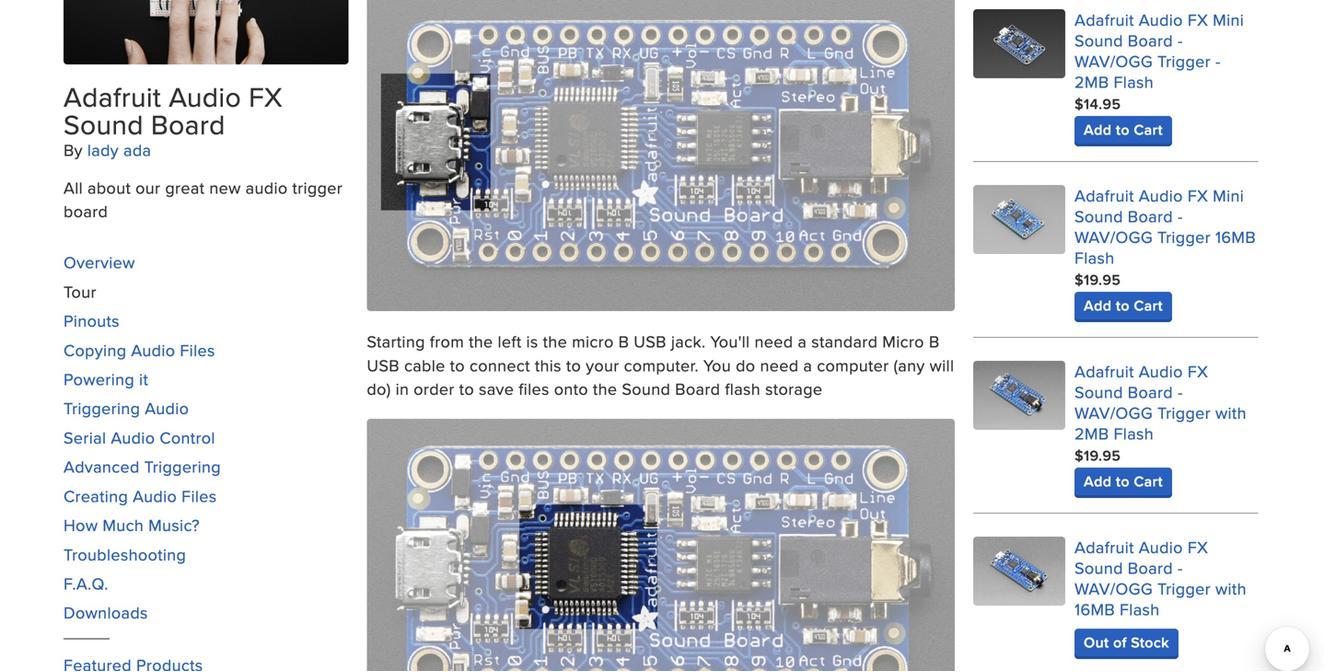 Task type: describe. For each thing, give the bounding box(es) containing it.
downloads
[[64, 601, 148, 625]]

wav/ogg inside adafruit audio fx sound board - wav/ogg trigger with 16mb flash
[[1075, 577, 1154, 601]]

to up onto
[[567, 354, 582, 377]]

powering it link
[[64, 368, 148, 391]]

new
[[209, 176, 241, 199]]

sound inside starting from the left is the micro b usb jack. you'll need a standard micro b usb cable to connect this to your computer. you do need a computer (any will do) in order to save files onto the sound board flash storage
[[622, 377, 671, 401]]

0 horizontal spatial the
[[469, 330, 493, 353]]

to inside the adafruit audio fx mini sound board - wav/ogg trigger - 2mb flash $14.95 add to cart
[[1117, 119, 1130, 141]]

connect
[[470, 354, 531, 377]]

board inside the adafruit audio fx mini sound board - wav/ogg trigger - 2mb flash $14.95 add to cart
[[1128, 29, 1174, 52]]

control
[[160, 426, 215, 450]]

adafruit audio fx sound board - wav/ogg trigger with 2mb flash $19.95 add to cart
[[1075, 360, 1247, 493]]

board inside adafruit audio fx sound board - wav/ogg trigger with 16mb flash
[[1128, 557, 1174, 580]]

micro
[[883, 330, 925, 353]]

starting from the left is the micro b usb jack. you'll need a standard micro b usb cable to connect this to your computer. you do need a computer (any will do) in order to save files onto the sound board flash storage
[[367, 330, 955, 401]]

adafruit_products_microusb.jpg image
[[367, 0, 956, 312]]

flash
[[725, 377, 761, 401]]

audio
[[246, 176, 288, 199]]

guide navigation element
[[64, 242, 349, 672]]

tour link
[[64, 280, 97, 303]]

fx for adafruit audio fx sound board by lady ada
[[249, 77, 283, 117]]

out of stock link
[[1075, 629, 1179, 657]]

how much music? link
[[64, 514, 200, 537]]

adafruit audio fx sound board - wav/ogg trigger with 16mb flash link
[[1075, 536, 1247, 622]]

lady
[[87, 138, 119, 162]]

- inside adafruit audio fx mini sound board - wav/ogg trigger 16mb flash $19.95 add to cart
[[1178, 205, 1184, 228]]

0 horizontal spatial triggering
[[64, 397, 140, 420]]

adafruit audio fx sound board - wav/ogg trigger with 16mb flash
[[1075, 536, 1247, 622]]

sound inside adafruit audio fx sound board by lady ada
[[64, 105, 144, 144]]

trigger inside adafruit audio fx sound board - wav/ogg trigger with 16mb flash
[[1158, 577, 1212, 601]]

how
[[64, 514, 98, 537]]

sound inside adafruit audio fx sound board - wav/ogg trigger with 2mb flash $19.95 add to cart
[[1075, 381, 1124, 404]]

audio inside adafruit audio fx sound board - wav/ogg trigger with 2mb flash $19.95 add to cart
[[1140, 360, 1184, 383]]

f.a.q. link
[[64, 572, 108, 596]]

add for adafruit audio fx mini sound board - wav/ogg trigger 16mb flash
[[1084, 295, 1112, 317]]

a left standard
[[798, 330, 807, 353]]

about
[[88, 176, 131, 199]]

flash for adafruit audio fx sound board - wav/ogg trigger with 16mb flash
[[1120, 598, 1161, 622]]

micro
[[572, 330, 614, 353]]

adafruit audio fx mini sound board - wav/ogg trigger - 2mb flash $14.95 add to cart
[[1075, 8, 1245, 141]]

adafruit audio fx mini sound board - wav/ogg trigger - 2mb flash link
[[1075, 8, 1245, 94]]

save
[[479, 377, 514, 401]]

you'll
[[711, 330, 750, 353]]

copying
[[64, 338, 127, 362]]

pinouts
[[64, 309, 120, 333]]

angled shot of blue rectangular audio fx sound board. image for 2mb
[[974, 9, 1066, 78]]

you
[[704, 354, 732, 377]]

with for adafruit audio fx sound board - wav/ogg trigger with 16mb flash
[[1216, 577, 1247, 601]]

adafruit for adafruit audio fx sound board - wav/ogg trigger with 2mb flash $19.95 add to cart
[[1075, 360, 1135, 383]]

wav/ogg inside adafruit audio fx sound board - wav/ogg trigger with 2mb flash $19.95 add to cart
[[1075, 401, 1154, 425]]

will
[[930, 354, 955, 377]]

to inside adafruit audio fx sound board - wav/ogg trigger with 2mb flash $19.95 add to cart
[[1117, 471, 1130, 493]]

all about our great new audio trigger board
[[64, 176, 343, 223]]

order
[[414, 377, 455, 401]]

fx for adafruit audio fx sound board - wav/ogg trigger with 16mb flash
[[1188, 536, 1209, 559]]

adafruit_products_codec.jpg image
[[367, 419, 956, 672]]

out
[[1084, 632, 1110, 654]]

cart inside the adafruit audio fx mini sound board - wav/ogg trigger - 2mb flash $14.95 add to cart
[[1135, 119, 1164, 141]]

guide information element
[[64, 0, 349, 223]]

adafruit for adafruit audio fx mini sound board - wav/ogg trigger - 2mb flash $14.95 add to cart
[[1075, 8, 1135, 31]]

fx for adafruit audio fx mini sound board - wav/ogg trigger 16mb flash $19.95 add to cart
[[1188, 184, 1209, 207]]

add for adafruit audio fx sound board - wav/ogg trigger with 2mb flash
[[1084, 471, 1112, 493]]

adafruit for adafruit audio fx sound board - wav/ogg trigger with 16mb flash
[[1075, 536, 1135, 559]]

it
[[139, 368, 148, 391]]

2mb inside the adafruit audio fx mini sound board - wav/ogg trigger - 2mb flash $14.95 add to cart
[[1075, 70, 1110, 94]]

downloads link
[[64, 601, 148, 625]]

add to cart link for adafruit audio fx mini sound board - wav/ogg trigger - 2mb flash
[[1075, 116, 1173, 144]]

out of stock
[[1084, 632, 1170, 654]]

wav/ogg inside adafruit audio fx mini sound board - wav/ogg trigger 16mb flash $19.95 add to cart
[[1075, 225, 1154, 249]]

powering
[[64, 368, 135, 391]]

adafruit audio fx mini sound board - wav/ogg trigger 16mb flash $19.95 add to cart
[[1075, 184, 1257, 317]]

adafruit for adafruit audio fx sound board by lady ada
[[64, 77, 161, 117]]

trigger
[[293, 176, 343, 199]]

overview tour pinouts copying audio files powering it triggering audio serial audio control advanced triggering creating audio files how much music? troubleshooting f.a.q. downloads
[[64, 251, 221, 625]]

of
[[1114, 632, 1128, 654]]

1 vertical spatial triggering
[[144, 455, 221, 479]]

need up storage
[[761, 354, 799, 377]]

audio inside the adafruit audio fx mini sound board - wav/ogg trigger - 2mb flash $14.95 add to cart
[[1140, 8, 1184, 31]]

storage
[[766, 377, 823, 401]]

overview link
[[64, 251, 135, 274]]

tour
[[64, 280, 97, 303]]

pinouts link
[[64, 309, 120, 333]]

files
[[519, 377, 550, 401]]

copying audio files link
[[64, 338, 215, 362]]

need up "do"
[[755, 330, 794, 353]]

$14.95
[[1075, 93, 1122, 115]]

serial audio control link
[[64, 426, 215, 450]]

by
[[64, 138, 83, 162]]

advanced
[[64, 455, 140, 479]]

overview
[[64, 251, 135, 274]]

onto
[[554, 377, 589, 401]]

audio inside adafruit audio fx sound board - wav/ogg trigger with 16mb flash
[[1140, 536, 1184, 559]]

adafruit audio fx mini sound board - wav/ogg trigger 16mb flash link
[[1075, 184, 1257, 270]]

board inside adafruit audio fx sound board - wav/ogg trigger with 2mb flash $19.95 add to cart
[[1128, 381, 1174, 404]]

adafruit audio fx sound board by lady ada
[[64, 77, 283, 162]]

with for adafruit audio fx sound board - wav/ogg trigger with 2mb flash $19.95 add to cart
[[1216, 401, 1247, 425]]

your
[[586, 354, 620, 377]]

much
[[103, 514, 144, 537]]

audio inside adafruit audio fx sound board by lady ada
[[169, 77, 241, 117]]

computer.
[[624, 354, 699, 377]]

this
[[535, 354, 562, 377]]



Task type: locate. For each thing, give the bounding box(es) containing it.
2 add to cart link from the top
[[1075, 292, 1173, 320]]

add
[[1084, 119, 1112, 141], [1084, 295, 1112, 317], [1084, 471, 1112, 493]]

0 vertical spatial with
[[1216, 401, 1247, 425]]

cart down adafruit audio fx mini sound board - wav/ogg trigger - 2mb flash link
[[1135, 119, 1164, 141]]

0 horizontal spatial usb
[[367, 354, 400, 377]]

cart
[[1135, 119, 1164, 141], [1135, 295, 1164, 317], [1135, 471, 1164, 493]]

angled shot of blue rectangular audio fx sound board. image
[[974, 9, 1066, 78], [974, 185, 1066, 254]]

3 trigger from the top
[[1158, 401, 1212, 425]]

add to cart link for adafruit audio fx sound board - wav/ogg trigger with 2mb flash
[[1075, 468, 1173, 496]]

mini for adafruit audio fx mini sound board - wav/ogg trigger 16mb flash
[[1214, 184, 1245, 207]]

in
[[396, 377, 409, 401]]

1 vertical spatial files
[[182, 485, 217, 508]]

flash inside adafruit audio fx mini sound board - wav/ogg trigger 16mb flash $19.95 add to cart
[[1075, 246, 1115, 270]]

to down from
[[450, 354, 465, 377]]

fx for adafruit audio fx sound board - wav/ogg trigger with 2mb flash $19.95 add to cart
[[1188, 360, 1209, 383]]

need
[[755, 330, 794, 353], [761, 354, 799, 377]]

left
[[498, 330, 522, 353]]

2 2mb from the top
[[1075, 422, 1110, 446]]

1 horizontal spatial b
[[929, 330, 940, 353]]

guide tagline element
[[64, 176, 349, 223]]

1 b from the left
[[619, 330, 630, 353]]

2 vertical spatial cart
[[1135, 471, 1164, 493]]

advanced triggering link
[[64, 455, 221, 479]]

files up the music?
[[182, 485, 217, 508]]

2 cart from the top
[[1135, 295, 1164, 317]]

usb
[[634, 330, 667, 353], [367, 354, 400, 377]]

3 cart from the top
[[1135, 471, 1164, 493]]

our
[[136, 176, 161, 199]]

b up will
[[929, 330, 940, 353]]

2 wav/ogg from the top
[[1075, 225, 1154, 249]]

to inside adafruit audio fx mini sound board - wav/ogg trigger 16mb flash $19.95 add to cart
[[1117, 295, 1130, 317]]

fx inside adafruit audio fx sound board - wav/ogg trigger with 2mb flash $19.95 add to cart
[[1188, 360, 1209, 383]]

trigger inside adafruit audio fx sound board - wav/ogg trigger with 2mb flash $19.95 add to cart
[[1158, 401, 1212, 425]]

0 vertical spatial 16mb
[[1216, 225, 1257, 249]]

16mb inside adafruit audio fx sound board - wav/ogg trigger with 16mb flash
[[1075, 598, 1116, 622]]

adafruit inside the adafruit audio fx mini sound board - wav/ogg trigger - 2mb flash $14.95 add to cart
[[1075, 8, 1135, 31]]

add to cart link down adafruit audio fx mini sound board - wav/ogg trigger 16mb flash link at the top of page
[[1075, 292, 1173, 320]]

2 horizontal spatial the
[[593, 377, 618, 401]]

the right is
[[543, 330, 568, 353]]

to down adafruit audio fx sound board - wav/ogg trigger with 2mb flash link
[[1117, 471, 1130, 493]]

add to cart link down $14.95
[[1075, 116, 1173, 144]]

trigger inside adafruit audio fx mini sound board - wav/ogg trigger 16mb flash $19.95 add to cart
[[1158, 225, 1212, 249]]

lady ada link
[[87, 138, 151, 162]]

1 horizontal spatial triggering
[[144, 455, 221, 479]]

guide pages element
[[64, 242, 349, 634]]

adafruit up $14.95
[[1075, 8, 1135, 31]]

0 vertical spatial add
[[1084, 119, 1112, 141]]

fx inside the adafruit audio fx mini sound board - wav/ogg trigger - 2mb flash $14.95 add to cart
[[1188, 8, 1209, 31]]

1 2mb from the top
[[1075, 70, 1110, 94]]

$19.95 for adafruit audio fx sound board - wav/ogg trigger with 2mb flash
[[1075, 445, 1122, 467]]

sound
[[1075, 29, 1124, 52], [64, 105, 144, 144], [1075, 205, 1124, 228], [622, 377, 671, 401], [1075, 381, 1124, 404], [1075, 557, 1124, 580]]

1 with from the top
[[1216, 401, 1247, 425]]

4 trigger from the top
[[1158, 577, 1212, 601]]

4 wav/ogg from the top
[[1075, 577, 1154, 601]]

0 vertical spatial cart
[[1135, 119, 1164, 141]]

sound inside the adafruit audio fx mini sound board - wav/ogg trigger - 2mb flash $14.95 add to cart
[[1075, 29, 1124, 52]]

adafruit
[[1075, 8, 1135, 31], [64, 77, 161, 117], [1075, 184, 1135, 207], [1075, 360, 1135, 383], [1075, 536, 1135, 559]]

flash inside adafruit audio fx sound board - wav/ogg trigger with 2mb flash $19.95 add to cart
[[1114, 422, 1155, 446]]

2 angled shot of blue rectangular audio fx sound board. image from the top
[[974, 185, 1066, 254]]

2 vertical spatial add
[[1084, 471, 1112, 493]]

board inside starting from the left is the micro b usb jack. you'll need a standard micro b usb cable to connect this to your computer. you do need a computer (any will do) in order to save files onto the sound board flash storage
[[676, 377, 721, 401]]

add to cart link
[[1075, 116, 1173, 144], [1075, 292, 1173, 320], [1075, 468, 1173, 496]]

1 horizontal spatial usb
[[634, 330, 667, 353]]

add to cart link down adafruit audio fx sound board - wav/ogg trigger with 2mb flash link
[[1075, 468, 1173, 496]]

2 $19.95 from the top
[[1075, 445, 1122, 467]]

1 wav/ogg from the top
[[1075, 49, 1154, 73]]

2 add from the top
[[1084, 295, 1112, 317]]

$19.95 inside adafruit audio fx mini sound board - wav/ogg trigger 16mb flash $19.95 add to cart
[[1075, 269, 1122, 291]]

adafruit inside adafruit audio fx sound board by lady ada
[[64, 77, 161, 117]]

to
[[1117, 119, 1130, 141], [1117, 295, 1130, 317], [450, 354, 465, 377], [567, 354, 582, 377], [459, 377, 474, 401], [1117, 471, 1130, 493]]

triggering down "control"
[[144, 455, 221, 479]]

1 vertical spatial 16mb
[[1075, 598, 1116, 622]]

adafruit right 'angled shot of long blue rectangular audio fx sound board.' image
[[1075, 536, 1135, 559]]

all
[[64, 176, 83, 199]]

(any
[[894, 354, 926, 377]]

troubleshooting link
[[64, 543, 186, 566]]

adafruit right angled shot of a adafruit audio fx sound board. image at the right bottom of the page
[[1075, 360, 1135, 383]]

cart inside adafruit audio fx sound board - wav/ogg trigger with 2mb flash $19.95 add to cart
[[1135, 471, 1164, 493]]

triggering audio link
[[64, 397, 189, 420]]

from
[[430, 330, 464, 353]]

is
[[527, 330, 539, 353]]

serial
[[64, 426, 106, 450]]

2mb inside adafruit audio fx sound board - wav/ogg trigger with 2mb flash $19.95 add to cart
[[1075, 422, 1110, 446]]

stock
[[1132, 632, 1170, 654]]

fx for adafruit audio fx mini sound board - wav/ogg trigger - 2mb flash $14.95 add to cart
[[1188, 8, 1209, 31]]

sound inside adafruit audio fx mini sound board - wav/ogg trigger 16mb flash $19.95 add to cart
[[1075, 205, 1124, 228]]

2 mini from the top
[[1214, 184, 1245, 207]]

angled shot of blue rectangular audio fx sound board. image for flash
[[974, 185, 1066, 254]]

flash
[[1114, 70, 1155, 94], [1075, 246, 1115, 270], [1114, 422, 1155, 446], [1120, 598, 1161, 622]]

2mb
[[1075, 70, 1110, 94], [1075, 422, 1110, 446]]

standard
[[812, 330, 878, 353]]

the down your
[[593, 377, 618, 401]]

2 vertical spatial add to cart link
[[1075, 468, 1173, 496]]

0 horizontal spatial 16mb
[[1075, 598, 1116, 622]]

to down adafruit audio fx mini sound board - wav/ogg trigger 16mb flash link at the top of page
[[1117, 295, 1130, 317]]

ada
[[123, 138, 151, 162]]

board inside adafruit audio fx sound board by lady ada
[[151, 105, 225, 144]]

1 vertical spatial add to cart link
[[1075, 292, 1173, 320]]

flash inside the adafruit audio fx mini sound board - wav/ogg trigger - 2mb flash $14.95 add to cart
[[1114, 70, 1155, 94]]

with
[[1216, 401, 1247, 425], [1216, 577, 1247, 601]]

cart down adafruit audio fx sound board - wav/ogg trigger with 2mb flash link
[[1135, 471, 1164, 493]]

mini inside adafruit audio fx mini sound board - wav/ogg trigger 16mb flash $19.95 add to cart
[[1214, 184, 1245, 207]]

add inside adafruit audio fx sound board - wav/ogg trigger with 2mb flash $19.95 add to cart
[[1084, 471, 1112, 493]]

1 vertical spatial $19.95
[[1075, 445, 1122, 467]]

3 wav/ogg from the top
[[1075, 401, 1154, 425]]

2 trigger from the top
[[1158, 225, 1212, 249]]

1 $19.95 from the top
[[1075, 269, 1122, 291]]

sound inside adafruit audio fx sound board - wav/ogg trigger with 16mb flash
[[1075, 557, 1124, 580]]

adafruit inside adafruit audio fx sound board - wav/ogg trigger with 2mb flash $19.95 add to cart
[[1075, 360, 1135, 383]]

mini
[[1214, 8, 1245, 31], [1214, 184, 1245, 207]]

b right the micro
[[619, 330, 630, 353]]

f.a.q.
[[64, 572, 108, 596]]

add to cart link for adafruit audio fx mini sound board - wav/ogg trigger 16mb flash
[[1075, 292, 1173, 320]]

cart down adafruit audio fx mini sound board - wav/ogg trigger 16mb flash link at the top of page
[[1135, 295, 1164, 317]]

great
[[165, 176, 205, 199]]

wav/ogg
[[1075, 49, 1154, 73], [1075, 225, 1154, 249], [1075, 401, 1154, 425], [1075, 577, 1154, 601]]

cart for sound
[[1135, 295, 1164, 317]]

audio inside adafruit audio fx mini sound board - wav/ogg trigger 16mb flash $19.95 add to cart
[[1140, 184, 1184, 207]]

cart for board
[[1135, 471, 1164, 493]]

angled shot of long blue rectangular audio fx sound board. image
[[974, 537, 1066, 606]]

1 cart from the top
[[1135, 119, 1164, 141]]

a up storage
[[804, 354, 813, 377]]

1 add to cart link from the top
[[1075, 116, 1173, 144]]

a
[[798, 330, 807, 353], [804, 354, 813, 377]]

0 vertical spatial triggering
[[64, 397, 140, 420]]

1 add from the top
[[1084, 119, 1112, 141]]

adafruit down $14.95
[[1075, 184, 1135, 207]]

1 mini from the top
[[1214, 8, 1245, 31]]

troubleshooting
[[64, 543, 186, 566]]

0 vertical spatial angled shot of blue rectangular audio fx sound board. image
[[974, 9, 1066, 78]]

to down $14.95
[[1117, 119, 1130, 141]]

1 vertical spatial angled shot of blue rectangular audio fx sound board. image
[[974, 185, 1066, 254]]

flash for adafruit audio fx mini sound board - wav/ogg trigger 16mb flash $19.95 add to cart
[[1075, 246, 1115, 270]]

1 vertical spatial 2mb
[[1075, 422, 1110, 446]]

3 add to cart link from the top
[[1075, 468, 1173, 496]]

0 vertical spatial mini
[[1214, 8, 1245, 31]]

b
[[619, 330, 630, 353], [929, 330, 940, 353]]

board
[[1128, 29, 1174, 52], [151, 105, 225, 144], [1128, 205, 1174, 228], [676, 377, 721, 401], [1128, 381, 1174, 404], [1128, 557, 1174, 580]]

adafruit up lady ada link on the top
[[64, 77, 161, 117]]

usb up 'computer.'
[[634, 330, 667, 353]]

adafruit inside adafruit audio fx sound board - wav/ogg trigger with 16mb flash
[[1075, 536, 1135, 559]]

1 vertical spatial mini
[[1214, 184, 1245, 207]]

0 vertical spatial 2mb
[[1075, 70, 1110, 94]]

board inside adafruit audio fx mini sound board - wav/ogg trigger 16mb flash $19.95 add to cart
[[1128, 205, 1174, 228]]

0 vertical spatial files
[[180, 338, 215, 362]]

usb up do) at bottom left
[[367, 354, 400, 377]]

16mb inside adafruit audio fx mini sound board - wav/ogg trigger 16mb flash $19.95 add to cart
[[1216, 225, 1257, 249]]

do)
[[367, 377, 391, 401]]

creating
[[64, 485, 128, 508]]

0 vertical spatial $19.95
[[1075, 269, 1122, 291]]

computer
[[817, 354, 890, 377]]

$19.95 for adafruit audio fx mini sound board - wav/ogg trigger 16mb flash
[[1075, 269, 1122, 291]]

with inside adafruit audio fx sound board - wav/ogg trigger with 2mb flash $19.95 add to cart
[[1216, 401, 1247, 425]]

1 vertical spatial cart
[[1135, 295, 1164, 317]]

1 angled shot of blue rectangular audio fx sound board. image from the top
[[974, 9, 1066, 78]]

wav/ogg inside the adafruit audio fx mini sound board - wav/ogg trigger - 2mb flash $14.95 add to cart
[[1075, 49, 1154, 73]]

angled shot of a adafruit audio fx sound board. image
[[974, 361, 1066, 430]]

1 vertical spatial add
[[1084, 295, 1112, 317]]

music?
[[148, 514, 200, 537]]

16mb for mini
[[1216, 225, 1257, 249]]

fx inside adafruit audio fx mini sound board - wav/ogg trigger 16mb flash $19.95 add to cart
[[1188, 184, 1209, 207]]

creating audio files link
[[64, 485, 217, 508]]

board
[[64, 199, 108, 223]]

2 b from the left
[[929, 330, 940, 353]]

the
[[469, 330, 493, 353], [543, 330, 568, 353], [593, 377, 618, 401]]

mini inside the adafruit audio fx mini sound board - wav/ogg trigger - 2mb flash $14.95 add to cart
[[1214, 8, 1245, 31]]

trigger
[[1158, 49, 1212, 73], [1158, 225, 1212, 249], [1158, 401, 1212, 425], [1158, 577, 1212, 601]]

do
[[736, 354, 756, 377]]

0 horizontal spatial b
[[619, 330, 630, 353]]

fx inside adafruit audio fx sound board - wav/ogg trigger with 16mb flash
[[1188, 536, 1209, 559]]

trigger inside the adafruit audio fx mini sound board - wav/ogg trigger - 2mb flash $14.95 add to cart
[[1158, 49, 1212, 73]]

2 with from the top
[[1216, 577, 1247, 601]]

1 vertical spatial with
[[1216, 577, 1247, 601]]

files up "control"
[[180, 338, 215, 362]]

$19.95 inside adafruit audio fx sound board - wav/ogg trigger with 2mb flash $19.95 add to cart
[[1075, 445, 1122, 467]]

adafruit for adafruit audio fx mini sound board - wav/ogg trigger 16mb flash $19.95 add to cart
[[1075, 184, 1135, 207]]

the left left
[[469, 330, 493, 353]]

16mb for sound
[[1075, 598, 1116, 622]]

add inside adafruit audio fx mini sound board - wav/ogg trigger 16mb flash $19.95 add to cart
[[1084, 295, 1112, 317]]

3 add from the top
[[1084, 471, 1112, 493]]

$19.95
[[1075, 269, 1122, 291], [1075, 445, 1122, 467]]

adafruit inside adafruit audio fx mini sound board - wav/ogg trigger 16mb flash $19.95 add to cart
[[1075, 184, 1135, 207]]

audio
[[1140, 8, 1184, 31], [169, 77, 241, 117], [1140, 184, 1184, 207], [131, 338, 175, 362], [1140, 360, 1184, 383], [145, 397, 189, 420], [111, 426, 155, 450], [133, 485, 177, 508], [1140, 536, 1184, 559]]

- inside adafruit audio fx sound board - wav/ogg trigger with 2mb flash $19.95 add to cart
[[1178, 381, 1184, 404]]

triggering
[[64, 397, 140, 420], [144, 455, 221, 479]]

1 horizontal spatial 16mb
[[1216, 225, 1257, 249]]

- inside adafruit audio fx sound board - wav/ogg trigger with 16mb flash
[[1178, 557, 1184, 580]]

flash for adafruit audio fx sound board - wav/ogg trigger with 2mb flash $19.95 add to cart
[[1114, 422, 1155, 446]]

cable
[[404, 354, 446, 377]]

with inside adafruit audio fx sound board - wav/ogg trigger with 16mb flash
[[1216, 577, 1247, 601]]

files
[[180, 338, 215, 362], [182, 485, 217, 508]]

1 trigger from the top
[[1158, 49, 1212, 73]]

flash inside adafruit audio fx sound board - wav/ogg trigger with 16mb flash
[[1120, 598, 1161, 622]]

cart inside adafruit audio fx mini sound board - wav/ogg trigger 16mb flash $19.95 add to cart
[[1135, 295, 1164, 317]]

mini for adafruit audio fx mini sound board - wav/ogg trigger - 2mb flash
[[1214, 8, 1245, 31]]

to left save
[[459, 377, 474, 401]]

starting
[[367, 330, 425, 353]]

-
[[1178, 29, 1184, 52], [1216, 49, 1221, 73], [1178, 205, 1184, 228], [1178, 381, 1184, 404], [1178, 557, 1184, 580]]

adafruit audio fx sound board - wav/ogg trigger with 2mb flash link
[[1075, 360, 1247, 446]]

triggering down powering
[[64, 397, 140, 420]]

add inside the adafruit audio fx mini sound board - wav/ogg trigger - 2mb flash $14.95 add to cart
[[1084, 119, 1112, 141]]

fx inside adafruit audio fx sound board by lady ada
[[249, 77, 283, 117]]

0 vertical spatial add to cart link
[[1075, 116, 1173, 144]]

jack.
[[672, 330, 706, 353]]

1 horizontal spatial the
[[543, 330, 568, 353]]



Task type: vqa. For each thing, say whether or not it's contained in the screenshot.
to within the ADAFRUIT AUDIO FX SOUND BOARD - WAV/OGG TRIGGER WITH 2MB FLASH $19.95 ADD TO CART
yes



